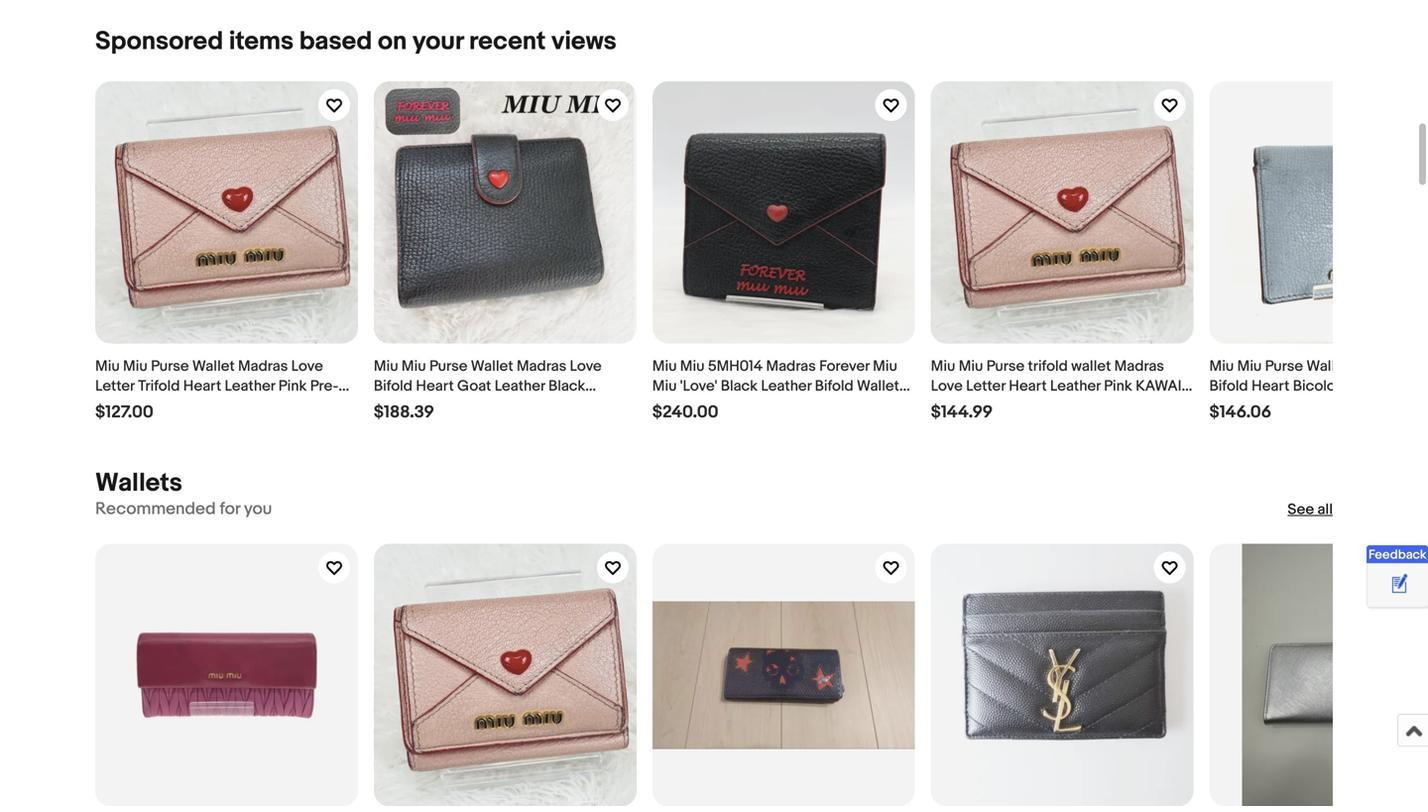 Task type: locate. For each thing, give the bounding box(es) containing it.
1 bifold from the left
[[374, 378, 413, 396]]

wallet
[[192, 358, 235, 376], [471, 358, 514, 376], [1307, 358, 1350, 376], [857, 378, 900, 396]]

1 purse from the left
[[151, 358, 189, 376]]

purse up the trifold
[[151, 358, 189, 376]]

letter up "owned"
[[95, 378, 135, 396]]

leather down 5mh014
[[761, 378, 812, 396]]

letter inside "miu miu purse trifold wallet madras love letter heart leather pink kawaii cute"
[[967, 378, 1006, 396]]

trifold
[[138, 378, 180, 396]]

wallet
[[1072, 358, 1112, 376]]

madras inside miu miu purse wallet madras love bifold heart goat leather black women
[[517, 358, 567, 376]]

leather left pre-
[[225, 378, 275, 396]]

0 horizontal spatial letter
[[95, 378, 135, 396]]

5 madras from the left
[[1353, 358, 1403, 376]]

recent
[[469, 26, 546, 57]]

heart
[[183, 378, 221, 396], [416, 378, 454, 396], [1009, 378, 1047, 396]]

miu miu purse wallet madras love letter trifold heart leather pink pre- owned
[[95, 358, 339, 415]]

0 horizontal spatial love
[[291, 358, 323, 376]]

madras for bifold
[[517, 358, 567, 376]]

heart right the trifold
[[183, 378, 221, 396]]

all
[[1318, 501, 1334, 519]]

purse inside miu miu purse wallet madras love bifold heart goat leather black women
[[430, 358, 468, 376]]

leather down wallet
[[1051, 378, 1101, 396]]

black down 5mh014
[[721, 378, 758, 396]]

heart down trifold
[[1009, 378, 1047, 396]]

1 horizontal spatial pink
[[1105, 378, 1133, 396]]

kawaii
[[1136, 378, 1186, 396]]

heart inside miu miu purse wallet madras love letter trifold heart leather pink pre- owned
[[183, 378, 221, 396]]

miu miu purse wallet madras lov $146.06
[[1210, 358, 1429, 423]]

purse inside miu miu purse wallet madras love letter trifold heart leather pink pre- owned
[[151, 358, 189, 376]]

$240.00
[[653, 403, 719, 423]]

leather right goat
[[495, 378, 545, 396]]

sponsored
[[95, 26, 223, 57]]

2 horizontal spatial love
[[931, 378, 963, 396]]

0 horizontal spatial bifold
[[374, 378, 413, 396]]

wallet inside miu miu purse wallet madras love bifold heart goat leather black women
[[471, 358, 514, 376]]

madras for $146.06
[[1353, 358, 1403, 376]]

4 leather from the left
[[1051, 378, 1101, 396]]

purse inside "miu miu purse trifold wallet madras love letter heart leather pink kawaii cute"
[[987, 358, 1025, 376]]

wallets
[[95, 469, 182, 499]]

forever
[[820, 358, 870, 376]]

1 black from the left
[[549, 378, 586, 396]]

1 horizontal spatial bifold
[[815, 378, 854, 396]]

letter inside miu miu purse wallet madras love letter trifold heart leather pink pre- owned
[[95, 378, 135, 396]]

goat
[[458, 378, 492, 396]]

purse for $144.99
[[987, 358, 1025, 376]]

heart inside "miu miu purse trifold wallet madras love letter heart leather pink kawaii cute"
[[1009, 378, 1047, 396]]

1 letter from the left
[[95, 378, 135, 396]]

pink down wallet
[[1105, 378, 1133, 396]]

love inside "miu miu purse trifold wallet madras love letter heart leather pink kawaii cute"
[[931, 378, 963, 396]]

2 madras from the left
[[517, 358, 567, 376]]

4 madras from the left
[[1115, 358, 1165, 376]]

bifold down forever
[[815, 378, 854, 396]]

2 heart from the left
[[416, 378, 454, 396]]

views
[[552, 26, 617, 57]]

1 horizontal spatial letter
[[967, 378, 1006, 396]]

2 pink from the left
[[1105, 378, 1133, 396]]

0 horizontal spatial black
[[549, 378, 586, 396]]

2 horizontal spatial heart
[[1009, 378, 1047, 396]]

bifold
[[374, 378, 413, 396], [815, 378, 854, 396]]

pink left pre-
[[279, 378, 307, 396]]

heart left goat
[[416, 378, 454, 396]]

black right goat
[[549, 378, 586, 396]]

bifold up women
[[374, 378, 413, 396]]

miu
[[95, 358, 120, 376], [123, 358, 148, 376], [374, 358, 398, 376], [402, 358, 426, 376], [653, 358, 677, 376], [681, 358, 705, 376], [873, 358, 898, 376], [931, 358, 956, 376], [959, 358, 984, 376], [1210, 358, 1235, 376], [1238, 358, 1262, 376], [653, 378, 677, 396]]

leather for $144.99
[[1051, 378, 1101, 396]]

love inside miu miu purse wallet madras love bifold heart goat leather black women
[[570, 358, 602, 376]]

pink inside miu miu purse wallet madras love letter trifold heart leather pink pre- owned
[[279, 378, 307, 396]]

leather inside miu miu 5mh014 madras forever miu miu 'love' black leather bifold wallet used
[[761, 378, 812, 396]]

purse for $188.39
[[430, 358, 468, 376]]

wallet inside miu miu purse wallet madras love letter trifold heart leather pink pre- owned
[[192, 358, 235, 376]]

2 letter from the left
[[967, 378, 1006, 396]]

pink
[[279, 378, 307, 396], [1105, 378, 1133, 396]]

$188.39 text field
[[374, 403, 435, 423]]

2 black from the left
[[721, 378, 758, 396]]

3 leather from the left
[[761, 378, 812, 396]]

1 madras from the left
[[238, 358, 288, 376]]

3 purse from the left
[[987, 358, 1025, 376]]

1 pink from the left
[[279, 378, 307, 396]]

3 madras from the left
[[767, 358, 816, 376]]

leather inside miu miu purse wallet madras love letter trifold heart leather pink pre- owned
[[225, 378, 275, 396]]

see all
[[1288, 501, 1334, 519]]

3 heart from the left
[[1009, 378, 1047, 396]]

letter
[[95, 378, 135, 396], [967, 378, 1006, 396]]

pre-
[[310, 378, 339, 396]]

black
[[549, 378, 586, 396], [721, 378, 758, 396]]

madras inside "miu miu purse trifold wallet madras love letter heart leather pink kawaii cute"
[[1115, 358, 1165, 376]]

recommended for you element
[[95, 499, 272, 520]]

1 leather from the left
[[225, 378, 275, 396]]

leather inside miu miu purse wallet madras love bifold heart goat leather black women
[[495, 378, 545, 396]]

bifold inside miu miu purse wallet madras love bifold heart goat leather black women
[[374, 378, 413, 396]]

cute
[[931, 398, 965, 415]]

wallet for letter
[[192, 358, 235, 376]]

pink inside "miu miu purse trifold wallet madras love letter heart leather pink kawaii cute"
[[1105, 378, 1133, 396]]

1 horizontal spatial black
[[721, 378, 758, 396]]

love inside miu miu purse wallet madras love letter trifold heart leather pink pre- owned
[[291, 358, 323, 376]]

leather for $127.00
[[225, 378, 275, 396]]

heart for $144.99
[[1009, 378, 1047, 396]]

madras inside miu miu 5mh014 madras forever miu miu 'love' black leather bifold wallet used
[[767, 358, 816, 376]]

sponsored items based on your recent views
[[95, 26, 617, 57]]

for
[[220, 499, 240, 520]]

purse up $146.06
[[1266, 358, 1304, 376]]

leather inside "miu miu purse trifold wallet madras love letter heart leather pink kawaii cute"
[[1051, 378, 1101, 396]]

'love'
[[681, 378, 718, 396]]

1 heart from the left
[[183, 378, 221, 396]]

$146.06
[[1210, 403, 1272, 423]]

purse
[[151, 358, 189, 376], [430, 358, 468, 376], [987, 358, 1025, 376], [1266, 358, 1304, 376]]

madras inside 'miu miu purse wallet madras lov $146.06'
[[1353, 358, 1403, 376]]

0 horizontal spatial pink
[[279, 378, 307, 396]]

2 leather from the left
[[495, 378, 545, 396]]

4 purse from the left
[[1266, 358, 1304, 376]]

1 horizontal spatial heart
[[416, 378, 454, 396]]

2 purse from the left
[[430, 358, 468, 376]]

madras inside miu miu purse wallet madras love letter trifold heart leather pink pre- owned
[[238, 358, 288, 376]]

1 horizontal spatial love
[[570, 358, 602, 376]]

love for $188.39
[[570, 358, 602, 376]]

letter up $144.99 at the right of page
[[967, 378, 1006, 396]]

love for $127.00
[[291, 358, 323, 376]]

purse up goat
[[430, 358, 468, 376]]

leather
[[225, 378, 275, 396], [495, 378, 545, 396], [761, 378, 812, 396], [1051, 378, 1101, 396]]

love
[[291, 358, 323, 376], [570, 358, 602, 376], [931, 378, 963, 396]]

pink for $144.99
[[1105, 378, 1133, 396]]

2 bifold from the left
[[815, 378, 854, 396]]

heart for $127.00
[[183, 378, 221, 396]]

0 horizontal spatial heart
[[183, 378, 221, 396]]

purse left trifold
[[987, 358, 1025, 376]]

wallet inside 'miu miu purse wallet madras lov $146.06'
[[1307, 358, 1350, 376]]

madras
[[238, 358, 288, 376], [517, 358, 567, 376], [767, 358, 816, 376], [1115, 358, 1165, 376], [1353, 358, 1403, 376]]



Task type: describe. For each thing, give the bounding box(es) containing it.
miu miu purse wallet madras love bifold heart goat leather black women
[[374, 358, 602, 415]]

owned
[[95, 398, 144, 415]]

wallets link
[[95, 469, 182, 499]]

you
[[244, 499, 272, 520]]

purse for $127.00
[[151, 358, 189, 376]]

recommended
[[95, 499, 216, 520]]

$144.99 text field
[[931, 403, 993, 423]]

black inside miu miu purse wallet madras love bifold heart goat leather black women
[[549, 378, 586, 396]]

pink for $127.00
[[279, 378, 307, 396]]

leather for $240.00
[[761, 378, 812, 396]]

items
[[229, 26, 294, 57]]

black inside miu miu 5mh014 madras forever miu miu 'love' black leather bifold wallet used
[[721, 378, 758, 396]]

see all link
[[1288, 500, 1334, 520]]

5mh014
[[708, 358, 763, 376]]

on
[[378, 26, 407, 57]]

wallet inside miu miu 5mh014 madras forever miu miu 'love' black leather bifold wallet used
[[857, 378, 900, 396]]

miu miu purse trifold wallet madras love letter heart leather pink kawaii cute
[[931, 358, 1186, 415]]

feedback
[[1369, 548, 1428, 563]]

wallet for bifold
[[471, 358, 514, 376]]

$127.00 text field
[[95, 403, 154, 423]]

$144.99
[[931, 403, 993, 423]]

trifold
[[1029, 358, 1068, 376]]

purse inside 'miu miu purse wallet madras lov $146.06'
[[1266, 358, 1304, 376]]

heart inside miu miu purse wallet madras love bifold heart goat leather black women
[[416, 378, 454, 396]]

$240.00 text field
[[653, 403, 719, 423]]

used
[[653, 398, 688, 415]]

your
[[413, 26, 464, 57]]

$127.00
[[95, 403, 154, 423]]

madras for letter
[[238, 358, 288, 376]]

$146.06 text field
[[1210, 403, 1272, 423]]

women
[[374, 398, 426, 415]]

$188.39
[[374, 403, 435, 423]]

recommended for you
[[95, 499, 272, 520]]

leather for $188.39
[[495, 378, 545, 396]]

lov
[[1406, 358, 1429, 376]]

wallet for $146.06
[[1307, 358, 1350, 376]]

see
[[1288, 501, 1315, 519]]

based
[[299, 26, 372, 57]]

miu miu 5mh014 madras forever miu miu 'love' black leather bifold wallet used
[[653, 358, 900, 415]]

bifold inside miu miu 5mh014 madras forever miu miu 'love' black leather bifold wallet used
[[815, 378, 854, 396]]



Task type: vqa. For each thing, say whether or not it's contained in the screenshot.
Location
no



